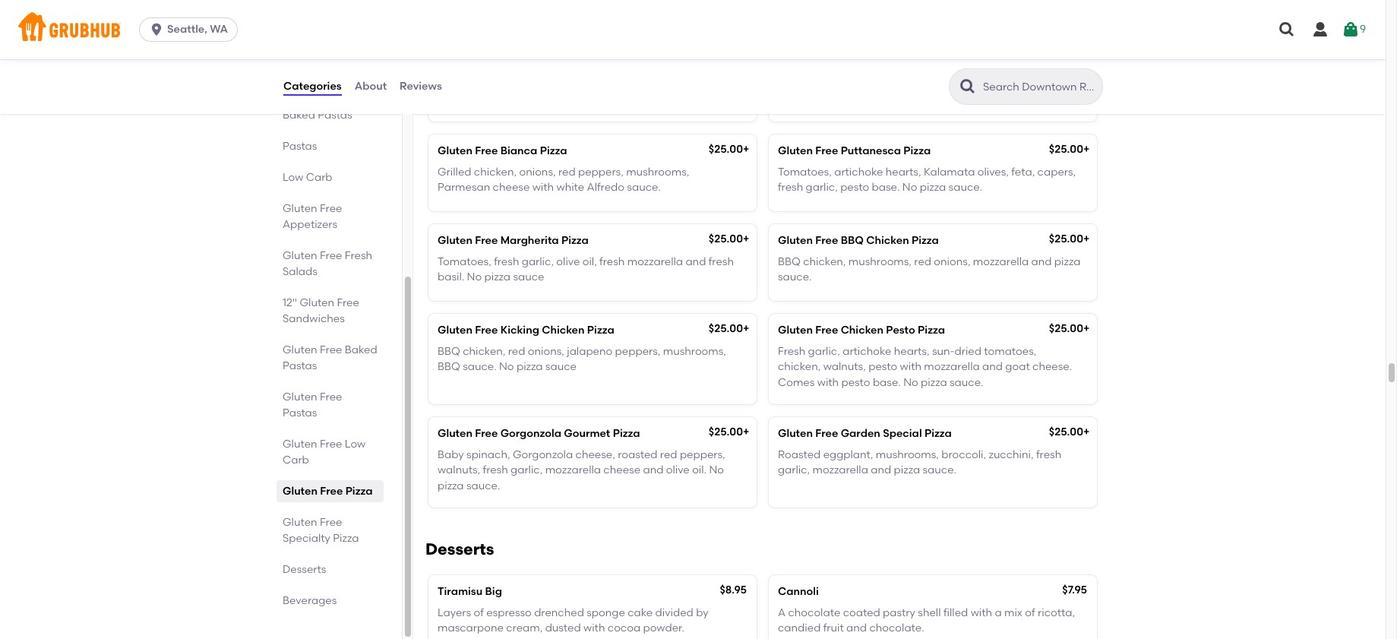 Task type: locate. For each thing, give the bounding box(es) containing it.
0 horizontal spatial fresh
[[345, 249, 372, 262]]

chocolate
[[788, 606, 841, 619]]

gluten for gluten free low carb
[[283, 438, 317, 451]]

low inside gluten free low carb
[[345, 438, 366, 451]]

mozzarella inside roasted eggplant, mushrooms, broccoli, zucchini, fresh garlic, mozzarella and pizza sauce.
[[813, 464, 868, 477]]

2 vertical spatial pesto
[[842, 376, 871, 389]]

svg image left seattle,
[[149, 22, 164, 37]]

gluten for gluten free gorgonzola gourmet pizza
[[438, 427, 473, 440]]

of up mascarpone
[[474, 606, 484, 619]]

of
[[474, 606, 484, 619], [1025, 606, 1036, 619]]

pesto down pesto
[[869, 360, 898, 373]]

walnuts, down baby
[[438, 464, 480, 477]]

gluten free specialty pizza
[[283, 516, 359, 545]]

+ for baby spinach, gorgonzola cheese, roasted red peppers, walnuts, fresh garlic, mozzarella cheese and olive oil. no pizza sauce.
[[743, 425, 750, 438]]

0 horizontal spatial low
[[283, 171, 303, 184]]

1 horizontal spatial of
[[1025, 606, 1036, 619]]

fresh inside baby spinach, gorgonzola cheese, roasted red peppers, walnuts, fresh garlic, mozzarella cheese and olive oil. no pizza sauce.
[[483, 464, 508, 477]]

sauce. down broccoli,
[[923, 464, 957, 477]]

mushrooms, inside bbq chicken, red onions, jalapeno peppers, mushrooms, bbq sauce.  no pizza sauce
[[663, 345, 726, 358]]

cheese. right goat
[[1033, 360, 1072, 373]]

sauce down gluten free kicking chicken pizza
[[545, 360, 577, 373]]

gluten inside gluten free fresh salads
[[283, 249, 317, 262]]

0 horizontal spatial tomatoes,
[[924, 78, 976, 91]]

sauce. down 'dried'
[[950, 376, 984, 389]]

baby spinach, gorgonzola cheese, roasted red peppers, walnuts, fresh garlic, mozzarella cheese and olive oil. no pizza sauce.
[[438, 448, 725, 492]]

1 vertical spatial olive
[[666, 464, 690, 477]]

0 vertical spatial walnuts,
[[823, 360, 866, 373]]

0 horizontal spatial cheese.
[[438, 93, 477, 106]]

pizza inside fresh garlic, artichoke hearts, sun-dried tomatoes, chicken, walnuts, pesto with mozzarella and goat cheese. comes with pesto base. no pizza sauce.
[[921, 376, 947, 389]]

savory mexican sauce, seasoned taco meat, jalapeno peppers, onions, green peppers, tomatoes and cheddar cheese. served with our sour cream on the side. button
[[429, 31, 757, 121]]

gluten for gluten free bbq chicken pizza
[[778, 234, 813, 247]]

gluten inside gluten free pastas
[[283, 391, 317, 404]]

0 vertical spatial baked
[[283, 109, 315, 122]]

pesto down "gluten free puttanesca pizza"
[[841, 181, 869, 194]]

0 vertical spatial artichoke
[[834, 166, 883, 179]]

garlic, down roasted
[[778, 464, 810, 477]]

pizza right the specialty
[[333, 532, 359, 545]]

olive inside tomatoes, fresh garlic, olive oil, fresh mozzarella and fresh basil. no pizza sauce
[[556, 255, 580, 268]]

1 horizontal spatial sauce
[[545, 360, 577, 373]]

0 horizontal spatial cheese
[[493, 181, 530, 194]]

1 horizontal spatial tomatoes,
[[778, 166, 832, 179]]

olive left oil.
[[666, 464, 690, 477]]

sauce. right alfredo
[[627, 181, 661, 194]]

+ for tomatoes, artichoke hearts, kalamata olives, feta, capers, fresh garlic, pesto base. no pizza sauce.
[[1084, 143, 1090, 156]]

free inside gluten free pastas
[[320, 391, 342, 404]]

hearts, down pesto
[[894, 345, 930, 358]]

of inside layers of espresso drenched sponge cake divided by mascarpone cream, dusted with cocoa powder.
[[474, 606, 484, 619]]

filled
[[944, 606, 968, 619]]

0 horizontal spatial svg image
[[149, 22, 164, 37]]

free for gluten free garden special pizza
[[816, 427, 838, 440]]

walnuts,
[[823, 360, 866, 373], [438, 464, 480, 477]]

free
[[475, 144, 498, 157], [816, 144, 838, 157], [320, 202, 342, 215], [475, 234, 498, 247], [816, 234, 838, 247], [320, 249, 342, 262], [337, 296, 359, 309], [475, 323, 498, 336], [816, 323, 838, 336], [320, 343, 342, 356], [320, 391, 342, 404], [475, 427, 498, 440], [816, 427, 838, 440], [320, 438, 342, 451], [320, 485, 343, 498], [320, 516, 342, 529]]

mascarpone
[[438, 622, 504, 635]]

0 vertical spatial base.
[[872, 181, 900, 194]]

mozzarella inside bbq chicken, mushrooms, red onions, mozzarella and pizza sauce.
[[973, 255, 1029, 268]]

svg image inside seattle, wa button
[[149, 22, 164, 37]]

sauce. down 'spinach,' on the left of the page
[[467, 479, 500, 492]]

$25.00 for bbq chicken, red onions, jalapeno peppers, mushrooms, bbq sauce.  no pizza sauce
[[709, 322, 743, 335]]

0 horizontal spatial of
[[474, 606, 484, 619]]

0 horizontal spatial green
[[525, 78, 555, 91]]

base. down puttanesca
[[872, 181, 900, 194]]

svg image
[[1278, 21, 1296, 39], [149, 22, 164, 37]]

with inside grilled chicken, onions, red peppers, mushrooms, parmesan cheese with white alfredo sauce.
[[532, 181, 554, 194]]

0 horizontal spatial olives,
[[890, 78, 921, 91]]

pastas up gluten free pastas on the bottom
[[283, 359, 317, 372]]

gluten for gluten free pizza
[[283, 485, 318, 498]]

sauce inside tomatoes, fresh garlic, olive oil, fresh mozzarella and fresh basil. no pizza sauce
[[513, 271, 544, 284]]

12"
[[283, 296, 297, 309]]

with left a
[[971, 606, 992, 619]]

and inside "salami, pepperoni, canadian bacon, mushrooms, onions, green peppers, black olives, tomatoes, italian sausage and greek feta cheese."
[[1060, 78, 1081, 91]]

garlic, down "gluten free puttanesca pizza"
[[806, 181, 838, 194]]

artichoke down the gluten free chicken pesto pizza on the bottom of page
[[843, 345, 892, 358]]

cheese down bianca on the left of the page
[[493, 181, 530, 194]]

with left white
[[532, 181, 554, 194]]

layers
[[438, 606, 471, 619]]

1 vertical spatial olives,
[[978, 166, 1009, 179]]

svg image
[[1312, 21, 1330, 39], [1342, 21, 1360, 39]]

no inside tomatoes, fresh garlic, olive oil, fresh mozzarella and fresh basil. no pizza sauce
[[467, 271, 482, 284]]

cheese.
[[438, 93, 477, 106], [835, 93, 875, 106], [1033, 360, 1072, 373]]

gorgonzola
[[500, 427, 562, 440], [513, 448, 573, 461]]

fresh up comes
[[778, 345, 806, 358]]

roasted
[[618, 448, 658, 461]]

pizza up roasted
[[613, 427, 640, 440]]

cheese inside grilled chicken, onions, red peppers, mushrooms, parmesan cheese with white alfredo sauce.
[[493, 181, 530, 194]]

red up white
[[558, 166, 576, 179]]

0 vertical spatial cheese
[[493, 181, 530, 194]]

sauce down the 'margherita'
[[513, 271, 544, 284]]

low
[[283, 171, 303, 184], [345, 438, 366, 451]]

pizza up "tomatoes, artichoke hearts, kalamata olives, feta, capers, fresh garlic, pesto base. no pizza sauce."
[[904, 144, 931, 157]]

0 vertical spatial tomatoes,
[[778, 166, 832, 179]]

sauce. down gluten free bbq chicken pizza
[[778, 271, 812, 284]]

gluten for gluten free specialty pizza
[[283, 516, 317, 529]]

0 horizontal spatial sauce
[[513, 271, 544, 284]]

gorgonzola down gluten free gorgonzola gourmet pizza
[[513, 448, 573, 461]]

pastas up gluten free low carb
[[283, 407, 317, 419]]

0 vertical spatial desserts
[[426, 539, 494, 558]]

$25.00 for tomatoes, artichoke hearts, kalamata olives, feta, capers, fresh garlic, pesto base. no pizza sauce.
[[1049, 143, 1084, 156]]

gluten for gluten free puttanesca pizza
[[778, 144, 813, 157]]

$25.00 + for baby spinach, gorgonzola cheese, roasted red peppers, walnuts, fresh garlic, mozzarella cheese and olive oil. no pizza sauce.
[[709, 425, 750, 438]]

chicken, for bianca
[[474, 166, 517, 179]]

desserts down the specialty
[[283, 563, 326, 576]]

olives, inside "salami, pepperoni, canadian bacon, mushrooms, onions, green peppers, black olives, tomatoes, italian sausage and greek feta cheese."
[[890, 78, 921, 91]]

with left our at the top left of the page
[[518, 93, 540, 106]]

0 horizontal spatial walnuts,
[[438, 464, 480, 477]]

gluten free pastas
[[283, 391, 342, 419]]

artichoke inside "tomatoes, artichoke hearts, kalamata olives, feta, capers, fresh garlic, pesto base. no pizza sauce."
[[834, 166, 883, 179]]

1 green from the left
[[525, 78, 555, 91]]

svg image left 9 button
[[1278, 21, 1296, 39]]

red down gluten free bbq chicken pizza
[[914, 255, 932, 268]]

desserts up the tiramisu
[[426, 539, 494, 558]]

1 vertical spatial carb
[[283, 454, 309, 467]]

carb up gluten free pizza
[[283, 454, 309, 467]]

fresh inside roasted eggplant, mushrooms, broccoli, zucchini, fresh garlic, mozzarella and pizza sauce.
[[1036, 448, 1062, 461]]

onions, inside the savory mexican sauce, seasoned taco meat, jalapeno peppers, onions, green peppers, tomatoes and cheddar cheese. served with our sour cream on the side.
[[486, 78, 522, 91]]

wa
[[210, 23, 228, 36]]

basil.
[[438, 271, 464, 284]]

green down sauce,
[[525, 78, 555, 91]]

0 vertical spatial fresh
[[345, 249, 372, 262]]

the
[[638, 93, 655, 106]]

0 vertical spatial gorgonzola
[[500, 427, 562, 440]]

2 of from the left
[[1025, 606, 1036, 619]]

no inside bbq chicken, red onions, jalapeno peppers, mushrooms, bbq sauce.  no pizza sauce
[[499, 360, 514, 373]]

olives, down canadian
[[890, 78, 921, 91]]

0 vertical spatial olives,
[[890, 78, 921, 91]]

pizza inside tomatoes, fresh garlic, olive oil, fresh mozzarella and fresh basil. no pizza sauce
[[484, 271, 511, 284]]

bbq inside bbq chicken, mushrooms, red onions, mozzarella and pizza sauce.
[[778, 255, 801, 268]]

seattle, wa button
[[139, 17, 244, 42]]

pizza inside gluten free specialty pizza
[[333, 532, 359, 545]]

onions, inside "salami, pepperoni, canadian bacon, mushrooms, onions, green peppers, black olives, tomatoes, italian sausage and greek feta cheese."
[[1037, 62, 1073, 75]]

0 horizontal spatial jalapeno
[[567, 345, 613, 358]]

base. up special
[[873, 376, 901, 389]]

1 vertical spatial cheese
[[604, 464, 641, 477]]

1 horizontal spatial olives,
[[978, 166, 1009, 179]]

gluten for gluten free garden special pizza
[[778, 427, 813, 440]]

gluten for gluten free chicken pesto pizza
[[778, 323, 813, 336]]

garlic, inside baby spinach, gorgonzola cheese, roasted red peppers, walnuts, fresh garlic, mozzarella cheese and olive oil. no pizza sauce.
[[511, 464, 543, 477]]

pastas
[[318, 109, 352, 122], [283, 140, 317, 153], [283, 359, 317, 372], [283, 407, 317, 419]]

garlic, inside tomatoes, fresh garlic, olive oil, fresh mozzarella and fresh basil. no pizza sauce
[[522, 255, 554, 268]]

chicken, up comes
[[778, 360, 821, 373]]

gluten free fresh salads
[[283, 249, 372, 278]]

bacon,
[[932, 62, 969, 75]]

sauce. inside "tomatoes, artichoke hearts, kalamata olives, feta, capers, fresh garlic, pesto base. no pizza sauce."
[[949, 181, 983, 194]]

1 vertical spatial jalapeno
[[567, 345, 613, 358]]

1 vertical spatial artichoke
[[843, 345, 892, 358]]

gluten free appetizers
[[283, 202, 342, 231]]

chicken, down gluten free bbq chicken pizza
[[803, 255, 846, 268]]

cheese. inside the savory mexican sauce, seasoned taco meat, jalapeno peppers, onions, green peppers, tomatoes and cheddar cheese. served with our sour cream on the side.
[[438, 93, 477, 106]]

no right oil.
[[709, 464, 724, 477]]

free for gluten free baked pastas
[[320, 343, 342, 356]]

1 vertical spatial baked
[[345, 343, 377, 356]]

our
[[542, 93, 559, 106]]

divided
[[655, 606, 694, 619]]

pizza up broccoli,
[[925, 427, 952, 440]]

pesto inside "tomatoes, artichoke hearts, kalamata olives, feta, capers, fresh garlic, pesto base. no pizza sauce."
[[841, 181, 869, 194]]

chicken, inside bbq chicken, mushrooms, red onions, mozzarella and pizza sauce.
[[803, 255, 846, 268]]

with down sponge
[[584, 622, 605, 635]]

tomatoes, inside fresh garlic, artichoke hearts, sun-dried tomatoes, chicken, walnuts, pesto with mozzarella and goat cheese. comes with pesto base. no pizza sauce.
[[984, 345, 1037, 358]]

red inside baby spinach, gorgonzola cheese, roasted red peppers, walnuts, fresh garlic, mozzarella cheese and olive oil. no pizza sauce.
[[660, 448, 677, 461]]

0 vertical spatial hearts,
[[886, 166, 921, 179]]

red inside bbq chicken, red onions, jalapeno peppers, mushrooms, bbq sauce.  no pizza sauce
[[508, 345, 525, 358]]

fresh inside fresh garlic, artichoke hearts, sun-dried tomatoes, chicken, walnuts, pesto with mozzarella and goat cheese. comes with pesto base. no pizza sauce.
[[778, 345, 806, 358]]

red right roasted
[[660, 448, 677, 461]]

free for gluten free chicken pesto pizza
[[816, 323, 838, 336]]

walnuts, down the gluten free chicken pesto pizza on the bottom of page
[[823, 360, 866, 373]]

tomatoes, down "gluten free puttanesca pizza"
[[778, 166, 832, 179]]

mushrooms, inside roasted eggplant, mushrooms, broccoli, zucchini, fresh garlic, mozzarella and pizza sauce.
[[876, 448, 939, 461]]

gorgonzola for gourmet
[[500, 427, 562, 440]]

carb up gluten free appetizers
[[306, 171, 333, 184]]

base.
[[872, 181, 900, 194], [873, 376, 901, 389]]

free inside gluten free appetizers
[[320, 202, 342, 215]]

no down kicking on the bottom of the page
[[499, 360, 514, 373]]

gluten free chicken pesto pizza
[[778, 323, 945, 336]]

gluten free baked pastas
[[283, 343, 377, 372]]

tomatoes, artichoke hearts, kalamata olives, feta, capers, fresh garlic, pesto base. no pizza sauce.
[[778, 166, 1076, 194]]

0 vertical spatial tomatoes,
[[924, 78, 976, 91]]

fresh
[[778, 181, 803, 194], [494, 255, 519, 268], [600, 255, 625, 268], [709, 255, 734, 268], [1036, 448, 1062, 461], [483, 464, 508, 477]]

no inside fresh garlic, artichoke hearts, sun-dried tomatoes, chicken, walnuts, pesto with mozzarella and goat cheese. comes with pesto base. no pizza sauce.
[[904, 376, 918, 389]]

no up special
[[904, 376, 918, 389]]

0 vertical spatial sauce
[[513, 271, 544, 284]]

pizza
[[540, 144, 567, 157], [904, 144, 931, 157], [562, 234, 589, 247], [912, 234, 939, 247], [587, 323, 615, 336], [918, 323, 945, 336], [613, 427, 640, 440], [925, 427, 952, 440], [345, 485, 373, 498], [333, 532, 359, 545]]

sauce
[[513, 271, 544, 284], [545, 360, 577, 373]]

taco
[[610, 62, 634, 75]]

1 horizontal spatial svg image
[[1342, 21, 1360, 39]]

$25.00 + for bbq chicken, mushrooms, red onions, mozzarella and pizza sauce.
[[1049, 232, 1090, 245]]

0 horizontal spatial olive
[[556, 255, 580, 268]]

free for gluten free fresh salads
[[320, 249, 342, 262]]

savory mexican sauce, seasoned taco meat, jalapeno peppers, onions, green peppers, tomatoes and cheddar cheese. served with our sour cream on the side.
[[438, 62, 725, 106]]

chicken for onions,
[[542, 323, 585, 336]]

chicken, inside grilled chicken, onions, red peppers, mushrooms, parmesan cheese with white alfredo sauce.
[[474, 166, 517, 179]]

baked down '12" gluten free sandwiches'
[[345, 343, 377, 356]]

pesto up garden
[[842, 376, 871, 389]]

red down kicking on the bottom of the page
[[508, 345, 525, 358]]

0 vertical spatial olive
[[556, 255, 580, 268]]

olive left oil,
[[556, 255, 580, 268]]

0 vertical spatial low
[[283, 171, 303, 184]]

gourmet
[[564, 427, 610, 440]]

chicken up bbq chicken, mushrooms, red onions, mozzarella and pizza sauce.
[[867, 234, 909, 247]]

cheese
[[493, 181, 530, 194], [604, 464, 641, 477]]

tomatoes, inside "tomatoes, artichoke hearts, kalamata olives, feta, capers, fresh garlic, pesto base. no pizza sauce."
[[778, 166, 832, 179]]

pizza inside bbq chicken, red onions, jalapeno peppers, mushrooms, bbq sauce.  no pizza sauce
[[517, 360, 543, 373]]

cheese. down savory at the left of the page
[[438, 93, 477, 106]]

$25.00 for fresh garlic, artichoke hearts, sun-dried tomatoes, chicken, walnuts, pesto with mozzarella and goat cheese. comes with pesto base. no pizza sauce.
[[1049, 322, 1084, 335]]

2 green from the left
[[778, 78, 808, 91]]

bbq
[[841, 234, 864, 247], [778, 255, 801, 268], [438, 345, 460, 358], [438, 360, 460, 373]]

walnuts, inside baby spinach, gorgonzola cheese, roasted red peppers, walnuts, fresh garlic, mozzarella cheese and olive oil. no pizza sauce.
[[438, 464, 480, 477]]

jalapeno up cheddar
[[669, 62, 715, 75]]

garlic, inside roasted eggplant, mushrooms, broccoli, zucchini, fresh garlic, mozzarella and pizza sauce.
[[778, 464, 810, 477]]

pastas inside gluten free baked pastas
[[283, 359, 317, 372]]

chicken up bbq chicken, red onions, jalapeno peppers, mushrooms, bbq sauce.  no pizza sauce
[[542, 323, 585, 336]]

garlic, inside "tomatoes, artichoke hearts, kalamata olives, feta, capers, fresh garlic, pesto base. no pizza sauce."
[[806, 181, 838, 194]]

grilled
[[438, 166, 472, 179]]

chicken, down kicking on the bottom of the page
[[463, 345, 506, 358]]

tomatoes, down bacon,
[[924, 78, 976, 91]]

$25.00 for tomatoes, fresh garlic, olive oil, fresh mozzarella and fresh basil. no pizza sauce
[[709, 232, 743, 245]]

1 vertical spatial walnuts,
[[438, 464, 480, 477]]

free inside gluten free specialty pizza
[[320, 516, 342, 529]]

and inside a chocolate coated pastry shell filled with a mix of ricotta, candied fruit and chocolate.
[[847, 622, 867, 635]]

1 vertical spatial low
[[345, 438, 366, 451]]

1 horizontal spatial tomatoes,
[[984, 345, 1037, 358]]

1 vertical spatial fresh
[[778, 345, 806, 358]]

1 horizontal spatial green
[[778, 78, 808, 91]]

$25.00 for roasted eggplant, mushrooms, broccoli, zucchini, fresh garlic, mozzarella and pizza sauce.
[[1049, 425, 1084, 438]]

no down "gluten free puttanesca pizza"
[[903, 181, 917, 194]]

baked
[[283, 109, 315, 122], [345, 343, 377, 356]]

cocoa
[[608, 622, 641, 635]]

artichoke inside fresh garlic, artichoke hearts, sun-dried tomatoes, chicken, walnuts, pesto with mozzarella and goat cheese. comes with pesto base. no pizza sauce.
[[843, 345, 892, 358]]

fresh up '12" gluten free sandwiches'
[[345, 249, 372, 262]]

artichoke down "gluten free puttanesca pizza"
[[834, 166, 883, 179]]

1 vertical spatial sauce
[[545, 360, 577, 373]]

free for gluten free kicking chicken pizza
[[475, 323, 498, 336]]

free inside '12" gluten free sandwiches'
[[337, 296, 359, 309]]

+
[[743, 143, 750, 156], [1084, 143, 1090, 156], [743, 232, 750, 245], [1084, 232, 1090, 245], [743, 322, 750, 335], [1084, 322, 1090, 335], [743, 425, 750, 438], [1084, 425, 1090, 438]]

1 horizontal spatial cheese.
[[835, 93, 875, 106]]

chocolate.
[[870, 622, 925, 635]]

a
[[995, 606, 1002, 619]]

dried
[[955, 345, 982, 358]]

pizza up sun-
[[918, 323, 945, 336]]

salami, pepperoni, canadian bacon, mushrooms, onions, green peppers, black olives, tomatoes, italian sausage and greek feta cheese. button
[[769, 31, 1097, 121]]

sauce inside bbq chicken, red onions, jalapeno peppers, mushrooms, bbq sauce.  no pizza sauce
[[545, 360, 577, 373]]

1 vertical spatial gorgonzola
[[513, 448, 573, 461]]

1 horizontal spatial olive
[[666, 464, 690, 477]]

1 vertical spatial hearts,
[[894, 345, 930, 358]]

white
[[557, 181, 585, 194]]

peppers,
[[438, 78, 483, 91], [557, 78, 603, 91], [811, 78, 856, 91], [578, 166, 624, 179], [615, 345, 661, 358], [680, 448, 725, 461]]

1 horizontal spatial baked
[[345, 343, 377, 356]]

gluten for gluten free fresh salads
[[283, 249, 317, 262]]

sauce. down gluten free kicking chicken pizza
[[463, 360, 497, 373]]

0 horizontal spatial baked
[[283, 109, 315, 122]]

low up gluten free appetizers
[[283, 171, 303, 184]]

of right mix
[[1025, 606, 1036, 619]]

free for gluten free margherita pizza
[[475, 234, 498, 247]]

1 vertical spatial tomatoes,
[[984, 345, 1037, 358]]

garlic, down the 'margherita'
[[522, 255, 554, 268]]

oil.
[[692, 464, 707, 477]]

sauce. inside bbq chicken, mushrooms, red onions, mozzarella and pizza sauce.
[[778, 271, 812, 284]]

0 horizontal spatial tomatoes,
[[438, 255, 492, 268]]

gluten for gluten free baked pastas
[[283, 343, 317, 356]]

cheese. down black
[[835, 93, 875, 106]]

broccoli,
[[942, 448, 986, 461]]

served
[[480, 93, 515, 106]]

2 horizontal spatial cheese.
[[1033, 360, 1072, 373]]

garlic, down gluten free gorgonzola gourmet pizza
[[511, 464, 543, 477]]

1 horizontal spatial walnuts,
[[823, 360, 866, 373]]

pesto for with
[[869, 360, 898, 373]]

gluten inside gluten free specialty pizza
[[283, 516, 317, 529]]

tomatoes, up basil.
[[438, 255, 492, 268]]

pizza down gluten free low carb
[[345, 485, 373, 498]]

1 svg image from the left
[[1312, 21, 1330, 39]]

low up gluten free pizza
[[345, 438, 366, 451]]

sauce.
[[627, 181, 661, 194], [949, 181, 983, 194], [778, 271, 812, 284], [463, 360, 497, 373], [950, 376, 984, 389], [923, 464, 957, 477], [467, 479, 500, 492]]

cheese. inside fresh garlic, artichoke hearts, sun-dried tomatoes, chicken, walnuts, pesto with mozzarella and goat cheese. comes with pesto base. no pizza sauce.
[[1033, 360, 1072, 373]]

base. inside fresh garlic, artichoke hearts, sun-dried tomatoes, chicken, walnuts, pesto with mozzarella and goat cheese. comes with pesto base. no pizza sauce.
[[873, 376, 901, 389]]

hearts, down puttanesca
[[886, 166, 921, 179]]

free inside gluten free low carb
[[320, 438, 342, 451]]

1 vertical spatial tomatoes,
[[438, 255, 492, 268]]

kicking
[[500, 323, 539, 336]]

chicken, inside bbq chicken, red onions, jalapeno peppers, mushrooms, bbq sauce.  no pizza sauce
[[463, 345, 506, 358]]

chicken left pesto
[[841, 323, 884, 336]]

gluten inside gluten free low carb
[[283, 438, 317, 451]]

free for gluten free specialty pizza
[[320, 516, 342, 529]]

sauce. down kalamata
[[949, 181, 983, 194]]

1 horizontal spatial low
[[345, 438, 366, 451]]

free inside gluten free fresh salads
[[320, 249, 342, 262]]

pizza up bbq chicken, red onions, jalapeno peppers, mushrooms, bbq sauce.  no pizza sauce
[[587, 323, 615, 336]]

chicken, for bbq
[[803, 255, 846, 268]]

0 horizontal spatial svg image
[[1312, 21, 1330, 39]]

no
[[903, 181, 917, 194], [467, 271, 482, 284], [499, 360, 514, 373], [904, 376, 918, 389], [709, 464, 724, 477]]

0 vertical spatial jalapeno
[[669, 62, 715, 75]]

baked down categories
[[283, 109, 315, 122]]

tomatoes, inside tomatoes, fresh garlic, olive oil, fresh mozzarella and fresh basil. no pizza sauce
[[438, 255, 492, 268]]

green up greek
[[778, 78, 808, 91]]

1 vertical spatial base.
[[873, 376, 901, 389]]

1 of from the left
[[474, 606, 484, 619]]

and inside the savory mexican sauce, seasoned taco meat, jalapeno peppers, onions, green peppers, tomatoes and cheddar cheese. served with our sour cream on the side.
[[658, 78, 678, 91]]

tomatoes, for pesto
[[778, 166, 832, 179]]

cheese down roasted
[[604, 464, 641, 477]]

gluten inside gluten free appetizers
[[283, 202, 317, 215]]

mushrooms, inside "salami, pepperoni, canadian bacon, mushrooms, onions, green peppers, black olives, tomatoes, italian sausage and greek feta cheese."
[[971, 62, 1034, 75]]

jalapeno down gluten free kicking chicken pizza
[[567, 345, 613, 358]]

capers,
[[1038, 166, 1076, 179]]

2 svg image from the left
[[1342, 21, 1360, 39]]

chicken,
[[474, 166, 517, 179], [803, 255, 846, 268], [463, 345, 506, 358], [778, 360, 821, 373]]

gluten free pizza
[[283, 485, 373, 498]]

gluten for gluten free appetizers
[[283, 202, 317, 215]]

mushrooms,
[[971, 62, 1034, 75], [626, 166, 689, 179], [849, 255, 912, 268], [663, 345, 726, 358], [876, 448, 939, 461]]

green
[[525, 78, 555, 91], [778, 78, 808, 91]]

mix
[[1005, 606, 1023, 619]]

1 horizontal spatial fresh
[[778, 345, 806, 358]]

garden
[[841, 427, 881, 440]]

pesto
[[841, 181, 869, 194], [869, 360, 898, 373], [842, 376, 871, 389]]

0 horizontal spatial desserts
[[283, 563, 326, 576]]

free for gluten free pastas
[[320, 391, 342, 404]]

with inside a chocolate coated pastry shell filled with a mix of ricotta, candied fruit and chocolate.
[[971, 606, 992, 619]]

a
[[778, 606, 786, 619]]

tomatoes, up goat
[[984, 345, 1037, 358]]

sauce. inside bbq chicken, red onions, jalapeno peppers, mushrooms, bbq sauce.  no pizza sauce
[[463, 360, 497, 373]]

olives, left the feta,
[[978, 166, 1009, 179]]

chicken, down 'gluten free bianca pizza'
[[474, 166, 517, 179]]

0 vertical spatial pesto
[[841, 181, 869, 194]]

1 vertical spatial pesto
[[869, 360, 898, 373]]

no right basil.
[[467, 271, 482, 284]]

mushrooms, inside bbq chicken, mushrooms, red onions, mozzarella and pizza sauce.
[[849, 255, 912, 268]]

+ for tomatoes, fresh garlic, olive oil, fresh mozzarella and fresh basil. no pizza sauce
[[743, 232, 750, 245]]

pizza up oil,
[[562, 234, 589, 247]]

garlic, up comes
[[808, 345, 840, 358]]

gorgonzola up 'spinach,' on the left of the page
[[500, 427, 562, 440]]

$25.00 for grilled chicken, onions, red peppers, mushrooms, parmesan cheese with white alfredo sauce.
[[709, 143, 743, 156]]

meat,
[[637, 62, 667, 75]]

1 horizontal spatial cheese
[[604, 464, 641, 477]]

1 horizontal spatial jalapeno
[[669, 62, 715, 75]]



Task type: vqa. For each thing, say whether or not it's contained in the screenshot.


Task type: describe. For each thing, give the bounding box(es) containing it.
mozzarella inside baby spinach, gorgonzola cheese, roasted red peppers, walnuts, fresh garlic, mozzarella cheese and olive oil. no pizza sauce.
[[545, 464, 601, 477]]

$7.95
[[1063, 583, 1087, 596]]

garlic, inside fresh garlic, artichoke hearts, sun-dried tomatoes, chicken, walnuts, pesto with mozzarella and goat cheese. comes with pesto base. no pizza sauce.
[[808, 345, 840, 358]]

ricotta,
[[1038, 606, 1075, 619]]

with right comes
[[817, 376, 839, 389]]

12" gluten free sandwiches
[[283, 296, 359, 325]]

hearts, inside "tomatoes, artichoke hearts, kalamata olives, feta, capers, fresh garlic, pesto base. no pizza sauce."
[[886, 166, 921, 179]]

cheese. for mexican
[[438, 93, 477, 106]]

gluten free puttanesca pizza
[[778, 144, 931, 157]]

jalapeno inside the savory mexican sauce, seasoned taco meat, jalapeno peppers, onions, green peppers, tomatoes and cheddar cheese. served with our sour cream on the side.
[[669, 62, 715, 75]]

low carb
[[283, 171, 333, 184]]

1 vertical spatial desserts
[[283, 563, 326, 576]]

green inside "salami, pepperoni, canadian bacon, mushrooms, onions, green peppers, black olives, tomatoes, italian sausage and greek feta cheese."
[[778, 78, 808, 91]]

roasted eggplant, mushrooms, broccoli, zucchini, fresh garlic, mozzarella and pizza sauce.
[[778, 448, 1062, 477]]

greek
[[778, 93, 809, 106]]

black
[[859, 78, 887, 91]]

fresh inside "tomatoes, artichoke hearts, kalamata olives, feta, capers, fresh garlic, pesto base. no pizza sauce."
[[778, 181, 803, 194]]

svg image inside 9 button
[[1342, 21, 1360, 39]]

pizza inside baby spinach, gorgonzola cheese, roasted red peppers, walnuts, fresh garlic, mozzarella cheese and olive oil. no pizza sauce.
[[438, 479, 464, 492]]

gluten inside '12" gluten free sandwiches'
[[300, 296, 334, 309]]

categories
[[283, 80, 342, 93]]

sauce,
[[521, 62, 555, 75]]

red inside grilled chicken, onions, red peppers, mushrooms, parmesan cheese with white alfredo sauce.
[[558, 166, 576, 179]]

pesto for base.
[[841, 181, 869, 194]]

sour
[[562, 93, 584, 106]]

free for gluten free pizza
[[320, 485, 343, 498]]

pastas inside gluten free pastas
[[283, 407, 317, 419]]

free for gluten free appetizers
[[320, 202, 342, 215]]

chicken, for kicking
[[463, 345, 506, 358]]

cheese. inside "salami, pepperoni, canadian bacon, mushrooms, onions, green peppers, black olives, tomatoes, italian sausage and greek feta cheese."
[[835, 93, 875, 106]]

of inside a chocolate coated pastry shell filled with a mix of ricotta, candied fruit and chocolate.
[[1025, 606, 1036, 619]]

sauce. inside grilled chicken, onions, red peppers, mushrooms, parmesan cheese with white alfredo sauce.
[[627, 181, 661, 194]]

and inside roasted eggplant, mushrooms, broccoli, zucchini, fresh garlic, mozzarella and pizza sauce.
[[871, 464, 892, 477]]

about button
[[354, 59, 388, 114]]

peppers, inside bbq chicken, red onions, jalapeno peppers, mushrooms, bbq sauce.  no pizza sauce
[[615, 345, 661, 358]]

free for gluten free bbq chicken pizza
[[816, 234, 838, 247]]

mozzarella inside tomatoes, fresh garlic, olive oil, fresh mozzarella and fresh basil. no pizza sauce
[[627, 255, 683, 268]]

carb inside gluten free low carb
[[283, 454, 309, 467]]

cheese inside baby spinach, gorgonzola cheese, roasted red peppers, walnuts, fresh garlic, mozzarella cheese and olive oil. no pizza sauce.
[[604, 464, 641, 477]]

olive inside baby spinach, gorgonzola cheese, roasted red peppers, walnuts, fresh garlic, mozzarella cheese and olive oil. no pizza sauce.
[[666, 464, 690, 477]]

+ for fresh garlic, artichoke hearts, sun-dried tomatoes, chicken, walnuts, pesto with mozzarella and goat cheese. comes with pesto base. no pizza sauce.
[[1084, 322, 1090, 335]]

on
[[623, 93, 636, 106]]

1 horizontal spatial desserts
[[426, 539, 494, 558]]

with inside layers of espresso drenched sponge cake divided by mascarpone cream, dusted with cocoa powder.
[[584, 622, 605, 635]]

and inside fresh garlic, artichoke hearts, sun-dried tomatoes, chicken, walnuts, pesto with mozzarella and goat cheese. comes with pesto base. no pizza sauce.
[[983, 360, 1003, 373]]

shell
[[918, 606, 941, 619]]

+ for bbq chicken, mushrooms, red onions, mozzarella and pizza sauce.
[[1084, 232, 1090, 245]]

pizza inside roasted eggplant, mushrooms, broccoli, zucchini, fresh garlic, mozzarella and pizza sauce.
[[894, 464, 920, 477]]

free for gluten free gorgonzola gourmet pizza
[[475, 427, 498, 440]]

olives, inside "tomatoes, artichoke hearts, kalamata olives, feta, capers, fresh garlic, pesto base. no pizza sauce."
[[978, 166, 1009, 179]]

margherita
[[500, 234, 559, 247]]

a chocolate coated pastry shell filled with a mix of ricotta, candied fruit and chocolate.
[[778, 606, 1075, 635]]

tomatoes
[[605, 78, 655, 91]]

$25.00 for bbq chicken, mushrooms, red onions, mozzarella and pizza sauce.
[[1049, 232, 1084, 245]]

sausage
[[1014, 78, 1058, 91]]

tomatoes, for basil.
[[438, 255, 492, 268]]

peppers, inside baby spinach, gorgonzola cheese, roasted red peppers, walnuts, fresh garlic, mozzarella cheese and olive oil. no pizza sauce.
[[680, 448, 725, 461]]

feta,
[[1012, 166, 1035, 179]]

tomatoes, inside "salami, pepperoni, canadian bacon, mushrooms, onions, green peppers, black olives, tomatoes, italian sausage and greek feta cheese."
[[924, 78, 976, 91]]

no inside baby spinach, gorgonzola cheese, roasted red peppers, walnuts, fresh garlic, mozzarella cheese and olive oil. no pizza sauce.
[[709, 464, 724, 477]]

chicken, inside fresh garlic, artichoke hearts, sun-dried tomatoes, chicken, walnuts, pesto with mozzarella and goat cheese. comes with pesto base. no pizza sauce.
[[778, 360, 821, 373]]

gluten free kicking chicken pizza
[[438, 323, 615, 336]]

feta
[[812, 93, 833, 106]]

green inside the savory mexican sauce, seasoned taco meat, jalapeno peppers, onions, green peppers, tomatoes and cheddar cheese. served with our sour cream on the side.
[[525, 78, 555, 91]]

salads
[[283, 265, 318, 278]]

coated
[[843, 606, 881, 619]]

puttanesca
[[841, 144, 901, 157]]

savory
[[438, 62, 473, 75]]

mozzarella inside fresh garlic, artichoke hearts, sun-dried tomatoes, chicken, walnuts, pesto with mozzarella and goat cheese. comes with pesto base. no pizza sauce.
[[924, 360, 980, 373]]

walnuts, inside fresh garlic, artichoke hearts, sun-dried tomatoes, chicken, walnuts, pesto with mozzarella and goat cheese. comes with pesto base. no pizza sauce.
[[823, 360, 866, 373]]

tomatoes, fresh garlic, olive oil, fresh mozzarella and fresh basil. no pizza sauce
[[438, 255, 734, 284]]

Search Downtown Romio's Pizza and Pasta search field
[[982, 80, 1098, 94]]

espresso
[[486, 606, 532, 619]]

fresh inside gluten free fresh salads
[[345, 249, 372, 262]]

onions, inside grilled chicken, onions, red peppers, mushrooms, parmesan cheese with white alfredo sauce.
[[519, 166, 556, 179]]

sauce. inside roasted eggplant, mushrooms, broccoli, zucchini, fresh garlic, mozzarella and pizza sauce.
[[923, 464, 957, 477]]

about
[[355, 80, 387, 93]]

side.
[[658, 93, 681, 106]]

zucchini,
[[989, 448, 1034, 461]]

gluten for gluten free margherita pizza
[[438, 234, 473, 247]]

sun-
[[932, 345, 955, 358]]

with down pesto
[[900, 360, 922, 373]]

search icon image
[[959, 78, 977, 96]]

jalapeno inside bbq chicken, red onions, jalapeno peppers, mushrooms, bbq sauce.  no pizza sauce
[[567, 345, 613, 358]]

$25.00 + for fresh garlic, artichoke hearts, sun-dried tomatoes, chicken, walnuts, pesto with mozzarella and goat cheese. comes with pesto base. no pizza sauce.
[[1049, 322, 1090, 335]]

gluten for gluten free bianca pizza
[[438, 144, 473, 157]]

reviews button
[[399, 59, 443, 114]]

kalamata
[[924, 166, 975, 179]]

free for gluten free bianca pizza
[[475, 144, 498, 157]]

chicken for red
[[867, 234, 909, 247]]

candied
[[778, 622, 821, 635]]

tiramisu big
[[438, 585, 502, 598]]

dusted
[[545, 622, 581, 635]]

sandwiches
[[283, 312, 345, 325]]

peppers, inside grilled chicken, onions, red peppers, mushrooms, parmesan cheese with white alfredo sauce.
[[578, 166, 624, 179]]

$25.00 + for tomatoes, artichoke hearts, kalamata olives, feta, capers, fresh garlic, pesto base. no pizza sauce.
[[1049, 143, 1090, 156]]

baked inside gluten free baked pastas
[[345, 343, 377, 356]]

bianca
[[500, 144, 537, 157]]

fresh garlic, artichoke hearts, sun-dried tomatoes, chicken, walnuts, pesto with mozzarella and goat cheese. comes with pesto base. no pizza sauce.
[[778, 345, 1072, 389]]

and inside bbq chicken, mushrooms, red onions, mozzarella and pizza sauce.
[[1032, 255, 1052, 268]]

gluten free bianca pizza
[[438, 144, 567, 157]]

$25.00 for baby spinach, gorgonzola cheese, roasted red peppers, walnuts, fresh garlic, mozzarella cheese and olive oil. no pizza sauce.
[[709, 425, 743, 438]]

pizza up bbq chicken, mushrooms, red onions, mozzarella and pizza sauce.
[[912, 234, 939, 247]]

alfredo
[[587, 181, 625, 194]]

onions, inside bbq chicken, red onions, jalapeno peppers, mushrooms, bbq sauce.  no pizza sauce
[[528, 345, 565, 358]]

seattle, wa
[[167, 23, 228, 36]]

grilled chicken, onions, red peppers, mushrooms, parmesan cheese with white alfredo sauce.
[[438, 166, 689, 194]]

sauce. inside fresh garlic, artichoke hearts, sun-dried tomatoes, chicken, walnuts, pesto with mozzarella and goat cheese. comes with pesto base. no pizza sauce.
[[950, 376, 984, 389]]

seattle,
[[167, 23, 207, 36]]

italian
[[979, 78, 1011, 91]]

$25.00 + for bbq chicken, red onions, jalapeno peppers, mushrooms, bbq sauce.  no pizza sauce
[[709, 322, 750, 335]]

no inside "tomatoes, artichoke hearts, kalamata olives, feta, capers, fresh garlic, pesto base. no pizza sauce."
[[903, 181, 917, 194]]

red inside bbq chicken, mushrooms, red onions, mozzarella and pizza sauce.
[[914, 255, 932, 268]]

with inside the savory mexican sauce, seasoned taco meat, jalapeno peppers, onions, green peppers, tomatoes and cheddar cheese. served with our sour cream on the side.
[[518, 93, 540, 106]]

$25.00 + for roasted eggplant, mushrooms, broccoli, zucchini, fresh garlic, mozzarella and pizza sauce.
[[1049, 425, 1090, 438]]

mexican
[[475, 62, 519, 75]]

drenched
[[534, 606, 584, 619]]

beverages
[[283, 594, 337, 607]]

pizza up grilled chicken, onions, red peppers, mushrooms, parmesan cheese with white alfredo sauce. in the left of the page
[[540, 144, 567, 157]]

pastry
[[883, 606, 916, 619]]

reviews
[[400, 80, 442, 93]]

goat
[[1006, 360, 1030, 373]]

$25.00 + for tomatoes, fresh garlic, olive oil, fresh mozzarella and fresh basil. no pizza sauce
[[709, 232, 750, 245]]

0 vertical spatial carb
[[306, 171, 333, 184]]

1 horizontal spatial svg image
[[1278, 21, 1296, 39]]

roasted
[[778, 448, 821, 461]]

tiramisu
[[438, 585, 483, 598]]

categories button
[[283, 59, 342, 114]]

mushrooms, inside grilled chicken, onions, red peppers, mushrooms, parmesan cheese with white alfredo sauce.
[[626, 166, 689, 179]]

cheddar
[[681, 78, 725, 91]]

9 button
[[1342, 16, 1366, 43]]

baked pastas
[[283, 109, 352, 122]]

+ for roasted eggplant, mushrooms, broccoli, zucchini, fresh garlic, mozzarella and pizza sauce.
[[1084, 425, 1090, 438]]

gluten free low carb
[[283, 438, 366, 467]]

+ for bbq chicken, red onions, jalapeno peppers, mushrooms, bbq sauce.  no pizza sauce
[[743, 322, 750, 335]]

salami,
[[778, 62, 817, 75]]

sauce. inside baby spinach, gorgonzola cheese, roasted red peppers, walnuts, fresh garlic, mozzarella cheese and olive oil. no pizza sauce.
[[467, 479, 500, 492]]

gorgonzola for cheese,
[[513, 448, 573, 461]]

cream,
[[506, 622, 543, 635]]

gluten for gluten free pastas
[[283, 391, 317, 404]]

peppers, inside "salami, pepperoni, canadian bacon, mushrooms, onions, green peppers, black olives, tomatoes, italian sausage and greek feta cheese."
[[811, 78, 856, 91]]

comes
[[778, 376, 815, 389]]

eggplant,
[[823, 448, 873, 461]]

pepperoni,
[[819, 62, 875, 75]]

and inside baby spinach, gorgonzola cheese, roasted red peppers, walnuts, fresh garlic, mozzarella cheese and olive oil. no pizza sauce.
[[643, 464, 664, 477]]

cheese. for garlic,
[[1033, 360, 1072, 373]]

pizza inside bbq chicken, mushrooms, red onions, mozzarella and pizza sauce.
[[1055, 255, 1081, 268]]

onions, inside bbq chicken, mushrooms, red onions, mozzarella and pizza sauce.
[[934, 255, 971, 268]]

fruit
[[824, 622, 844, 635]]

pastas down categories
[[318, 109, 352, 122]]

baby
[[438, 448, 464, 461]]

pastas up low carb
[[283, 140, 317, 153]]

gluten free gorgonzola gourmet pizza
[[438, 427, 640, 440]]

gluten for gluten free kicking chicken pizza
[[438, 323, 473, 336]]

+ for grilled chicken, onions, red peppers, mushrooms, parmesan cheese with white alfredo sauce.
[[743, 143, 750, 156]]

free for gluten free low carb
[[320, 438, 342, 451]]

and inside tomatoes, fresh garlic, olive oil, fresh mozzarella and fresh basil. no pizza sauce
[[686, 255, 706, 268]]

free for gluten free puttanesca pizza
[[816, 144, 838, 157]]

layers of espresso drenched sponge cake divided by mascarpone cream, dusted with cocoa powder.
[[438, 606, 709, 635]]

bbq chicken, mushrooms, red onions, mozzarella and pizza sauce.
[[778, 255, 1081, 284]]

pizza inside "tomatoes, artichoke hearts, kalamata olives, feta, capers, fresh garlic, pesto base. no pizza sauce."
[[920, 181, 946, 194]]

salami, pepperoni, canadian bacon, mushrooms, onions, green peppers, black olives, tomatoes, italian sausage and greek feta cheese.
[[778, 62, 1081, 106]]

cheese,
[[576, 448, 615, 461]]

big
[[485, 585, 502, 598]]

by
[[696, 606, 709, 619]]

main navigation navigation
[[0, 0, 1386, 59]]

hearts, inside fresh garlic, artichoke hearts, sun-dried tomatoes, chicken, walnuts, pesto with mozzarella and goat cheese. comes with pesto base. no pizza sauce.
[[894, 345, 930, 358]]

gluten free garden special pizza
[[778, 427, 952, 440]]

base. inside "tomatoes, artichoke hearts, kalamata olives, feta, capers, fresh garlic, pesto base. no pizza sauce."
[[872, 181, 900, 194]]

9
[[1360, 23, 1366, 36]]

spinach,
[[467, 448, 510, 461]]

$25.00 + for grilled chicken, onions, red peppers, mushrooms, parmesan cheese with white alfredo sauce.
[[709, 143, 750, 156]]



